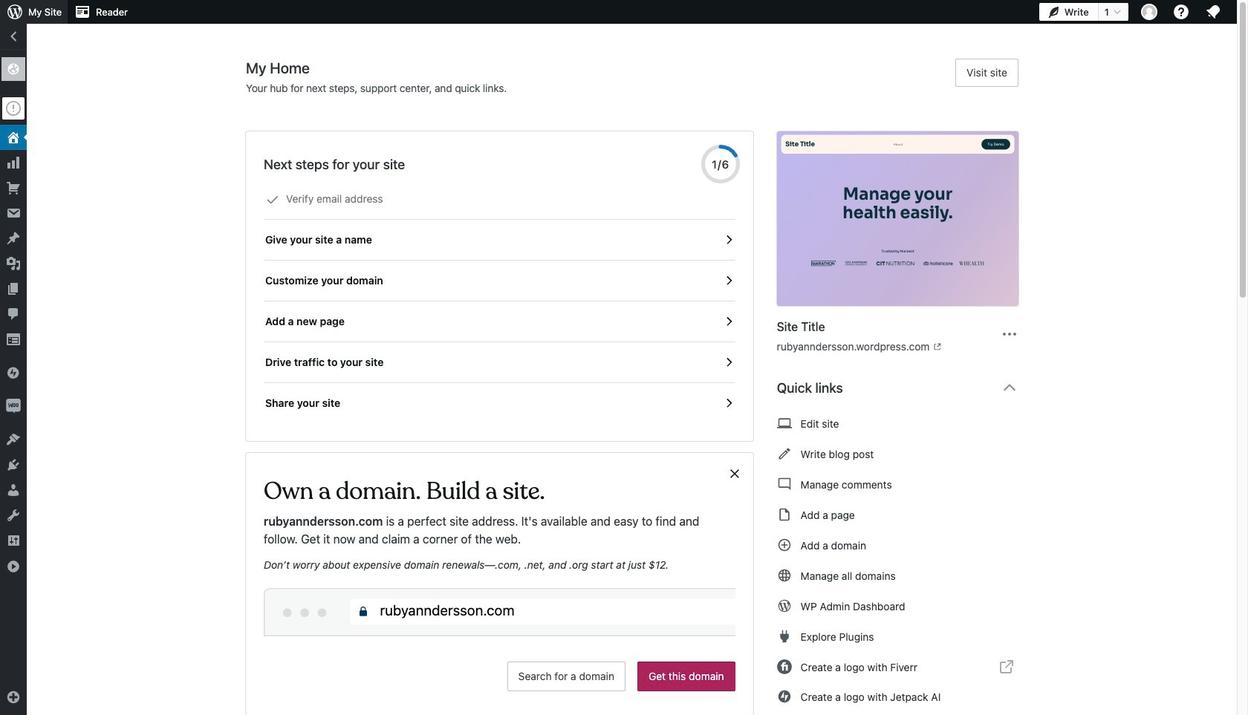 Task type: locate. For each thing, give the bounding box(es) containing it.
1 img image from the top
[[6, 366, 21, 380]]

0 vertical spatial task enabled image
[[722, 233, 735, 247]]

3 task enabled image from the top
[[722, 397, 735, 410]]

1 task enabled image from the top
[[722, 233, 735, 247]]

1 vertical spatial task enabled image
[[722, 315, 735, 328]]

main content
[[246, 59, 1031, 715]]

0 vertical spatial task enabled image
[[722, 274, 735, 288]]

1 task enabled image from the top
[[722, 274, 735, 288]]

2 task enabled image from the top
[[722, 315, 735, 328]]

1 vertical spatial task enabled image
[[722, 356, 735, 369]]

progress bar
[[701, 145, 740, 184]]

2 vertical spatial task enabled image
[[722, 397, 735, 410]]

task enabled image
[[722, 233, 735, 247], [722, 356, 735, 369], [722, 397, 735, 410]]

img image
[[6, 366, 21, 380], [6, 399, 21, 414]]

1 vertical spatial img image
[[6, 399, 21, 414]]

dismiss domain name promotion image
[[728, 465, 741, 483]]

task enabled image
[[722, 274, 735, 288], [722, 315, 735, 328]]

0 vertical spatial img image
[[6, 366, 21, 380]]



Task type: describe. For each thing, give the bounding box(es) containing it.
launchpad checklist element
[[264, 179, 735, 424]]

my profile image
[[1141, 4, 1158, 20]]

insert_drive_file image
[[777, 506, 792, 524]]

2 img image from the top
[[6, 399, 21, 414]]

help image
[[1172, 3, 1190, 21]]

mode_comment image
[[777, 476, 792, 493]]

laptop image
[[777, 415, 792, 432]]

manage your notifications image
[[1204, 3, 1222, 21]]

more options for site site title image
[[1001, 325, 1019, 343]]

edit image
[[777, 445, 792, 463]]

2 task enabled image from the top
[[722, 356, 735, 369]]



Task type: vqa. For each thing, say whether or not it's contained in the screenshot.
Search Search Field
no



